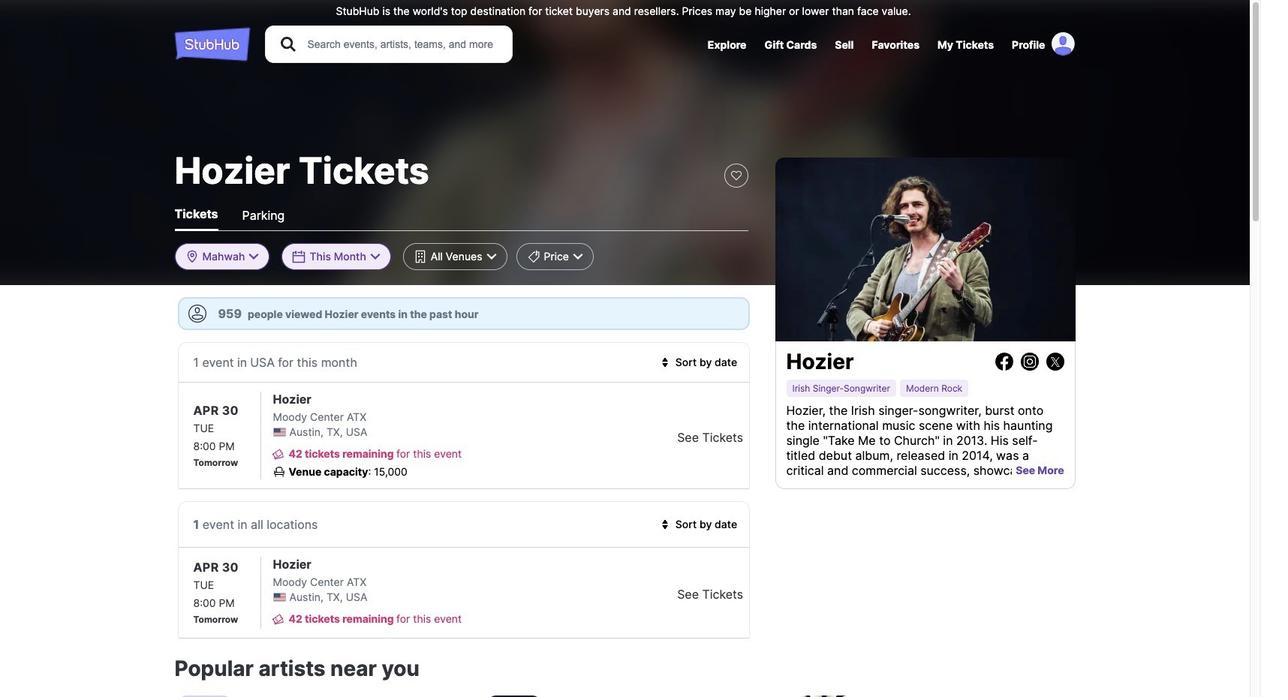 Task type: locate. For each thing, give the bounding box(es) containing it.
view facebook page for hozier image
[[995, 353, 1013, 371]]

None field
[[175, 243, 270, 270], [282, 243, 391, 270], [403, 243, 507, 270], [516, 243, 594, 270], [175, 243, 270, 270], [282, 243, 391, 270], [403, 243, 507, 270], [516, 243, 594, 270]]

view instagram page for hozier image
[[1021, 353, 1039, 371]]

stubhub image
[[175, 26, 250, 63]]



Task type: describe. For each thing, give the bounding box(es) containing it.
us national flag image
[[273, 428, 286, 437]]

view twitter page for hozier image
[[1046, 353, 1064, 371]]

hozier image
[[775, 158, 1075, 342]]

us national flag image
[[273, 593, 286, 602]]

Search events, artists, teams, and more field
[[306, 36, 498, 53]]



Task type: vqa. For each thing, say whether or not it's contained in the screenshot.
View Facebook page for Hozier icon
yes



